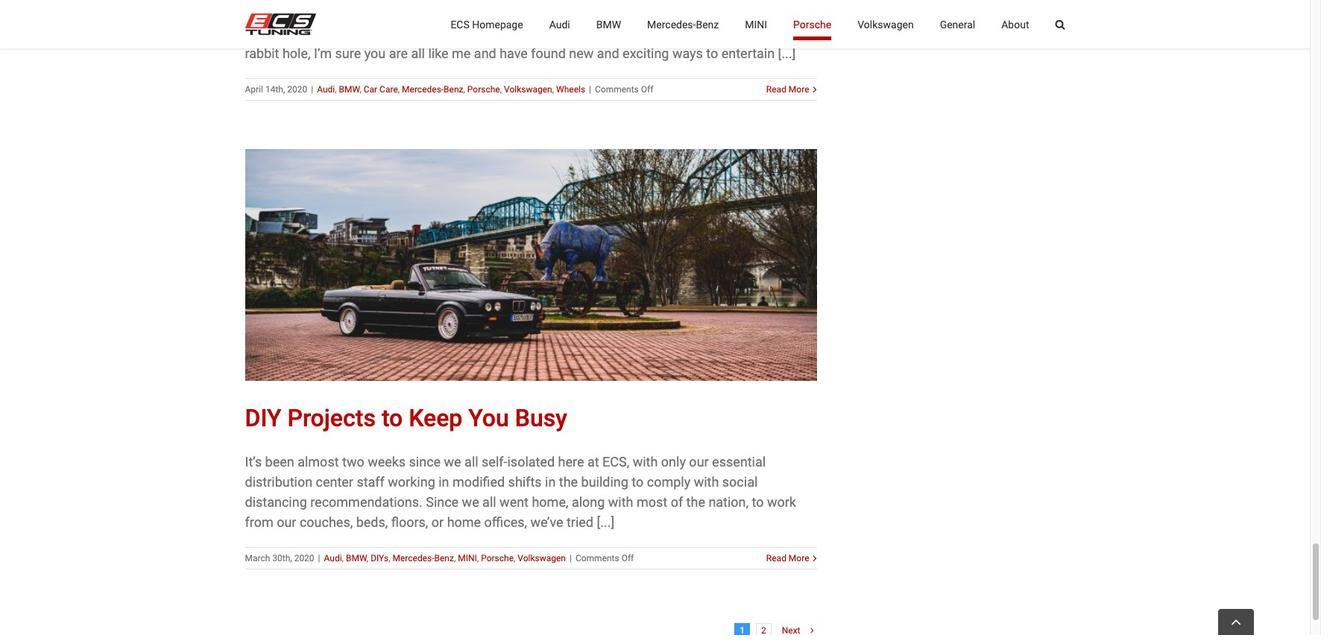 Task type: describe. For each thing, give the bounding box(es) containing it.
2020 for april 14th, 2020
[[287, 84, 307, 94]]

we right c19, on the top left of page
[[638, 5, 655, 21]]

we right the since
[[444, 454, 461, 470]]

of inside it's been almost two weeks since we all self-isolated here at ecs, with only our essential distribution center staff working in modified shifts in the building to comply with social distancing recommendations. since we all went home, along with most of the nation, to work from our couches, beds, floors, or home offices, we've tried [...]
[[671, 495, 683, 510]]

ecs homepage link
[[451, 0, 523, 48]]

all up modified
[[465, 454, 478, 470]]

ecs tuning logo image
[[245, 13, 316, 35]]

sheltering
[[341, 5, 400, 21]]

holes
[[245, 25, 277, 41]]

the left nation,
[[686, 495, 705, 510]]

keep
[[409, 404, 463, 433]]

0 horizontal spatial and
[[443, 25, 465, 41]]

2020 for march 30th, 2020
[[294, 554, 314, 564]]

from
[[245, 515, 273, 530]]

2 vertical spatial benz
[[434, 554, 454, 564]]

march 30th, 2020 | audi , bmw , diys , mercedes-benz , mini , porsche , volkswagen | comments off
[[245, 554, 634, 564]]

general
[[940, 18, 975, 30]]

while we are all sheltering in place to help stop the spread of c19, we are diving down rabbit holes of home projects, diy jobs, and anything we've put off over the past few years. during that rabbit hole, i'm sure you are all like me and have found new and exciting ways to entertain [...]
[[245, 5, 812, 61]]

bmw for april 14th, 2020 | audi , bmw , car care , mercedes-benz , porsche , volkswagen , wheels | comments off
[[339, 84, 360, 94]]

2 vertical spatial volkswagen link
[[518, 554, 566, 564]]

0 horizontal spatial of
[[281, 25, 293, 41]]

1 horizontal spatial and
[[474, 45, 496, 61]]

0 vertical spatial mercedes-benz link
[[647, 0, 719, 48]]

all up projects,
[[324, 5, 338, 21]]

me
[[452, 45, 471, 61]]

1 vertical spatial with
[[694, 475, 719, 490]]

have
[[500, 45, 528, 61]]

been
[[265, 454, 294, 470]]

essential
[[712, 454, 766, 470]]

0 vertical spatial mercedes-
[[647, 18, 696, 30]]

1 vertical spatial rabbit
[[245, 45, 279, 61]]

1 vertical spatial comments
[[576, 554, 619, 564]]

diy inside while we are all sheltering in place to help stop the spread of c19, we are diving down rabbit holes of home projects, diy jobs, and anything we've put off over the past few years. during that rabbit hole, i'm sure you are all like me and have found new and exciting ways to entertain [...]
[[388, 25, 408, 41]]

or
[[432, 515, 444, 530]]

30th,
[[272, 554, 292, 564]]

new
[[569, 45, 594, 61]]

jobs,
[[411, 25, 439, 41]]

| down 'couches,'
[[318, 554, 320, 564]]

2 horizontal spatial in
[[545, 475, 556, 490]]

1 horizontal spatial in
[[439, 475, 449, 490]]

wheels
[[556, 84, 585, 94]]

during
[[746, 25, 785, 41]]

audi link for april 14th, 2020 | audi , bmw , car care , mercedes-benz , porsche , volkswagen , wheels | comments off
[[317, 84, 335, 94]]

1 vertical spatial porsche link
[[467, 84, 500, 94]]

tried
[[567, 515, 594, 530]]

diy projects to keep you busy
[[245, 404, 567, 433]]

busy
[[515, 404, 567, 433]]

you
[[469, 404, 509, 433]]

1 vertical spatial mercedes-
[[402, 84, 444, 94]]

0 horizontal spatial off
[[622, 554, 634, 564]]

work
[[767, 495, 796, 510]]

homepage
[[472, 18, 523, 30]]

0 vertical spatial audi
[[549, 18, 570, 30]]

recommendations.
[[310, 495, 423, 510]]

1 horizontal spatial off
[[641, 84, 653, 94]]

mercedes-benz link for wheels
[[402, 84, 463, 94]]

most
[[637, 495, 667, 510]]

it's
[[245, 454, 262, 470]]

we've inside it's been almost two weeks since we all self-isolated here at ecs, with only our essential distribution center staff working in modified shifts in the building to comply with social distancing recommendations. since we all went home, along with most of the nation, to work from our couches, beds, floors, or home offices, we've tried [...]
[[530, 515, 563, 530]]

projects,
[[333, 25, 384, 41]]

modified
[[453, 475, 505, 490]]

1 vertical spatial porsche
[[467, 84, 500, 94]]

since
[[426, 495, 459, 510]]

1 horizontal spatial rabbit
[[756, 5, 790, 21]]

at
[[588, 454, 599, 470]]

center
[[316, 475, 353, 490]]

2 vertical spatial mercedes-
[[393, 554, 434, 564]]

mercedes-benz
[[647, 18, 719, 30]]

read for april 14th, 2020 | audi , bmw , car care , mercedes-benz , porsche , volkswagen , wheels | comments off
[[766, 84, 787, 94]]

while
[[245, 5, 278, 21]]

audi for april 14th, 2020 | audi , bmw , car care , mercedes-benz , porsche , volkswagen , wheels | comments off
[[317, 84, 335, 94]]

14th,
[[265, 84, 285, 94]]

0 vertical spatial volkswagen link
[[858, 0, 914, 48]]

audi for march 30th, 2020 | audi , bmw , diys , mercedes-benz , mini , porsche , volkswagen | comments off
[[324, 554, 342, 564]]

weeks
[[368, 454, 406, 470]]

1 vertical spatial our
[[277, 515, 296, 530]]

offices,
[[484, 515, 527, 530]]

almost
[[298, 454, 339, 470]]

we've inside while we are all sheltering in place to help stop the spread of c19, we are diving down rabbit holes of home projects, diy jobs, and anything we've put off over the past few years. during that rabbit hole, i'm sure you are all like me and have found new and exciting ways to entertain [...]
[[523, 25, 555, 41]]

to left keep
[[382, 404, 403, 433]]

since
[[409, 454, 441, 470]]

read more link for march 30th, 2020 | audi , bmw , diys , mercedes-benz , mini , porsche , volkswagen | comments off
[[766, 552, 809, 566]]

about link
[[1002, 0, 1029, 48]]

march
[[245, 554, 270, 564]]

april 14th, 2020 | audi , bmw , car care , mercedes-benz , porsche , volkswagen , wheels | comments off
[[245, 84, 653, 94]]

diys link
[[371, 554, 389, 564]]

found
[[531, 45, 566, 61]]

care
[[380, 84, 398, 94]]

hole,
[[283, 45, 311, 61]]

in inside while we are all sheltering in place to help stop the spread of c19, we are diving down rabbit holes of home projects, diy jobs, and anything we've put off over the past few years. during that rabbit hole, i'm sure you are all like me and have found new and exciting ways to entertain [...]
[[403, 5, 414, 21]]

ecs homepage
[[451, 18, 523, 30]]

2 vertical spatial volkswagen
[[518, 554, 566, 564]]

along
[[572, 495, 605, 510]]

0 horizontal spatial are
[[302, 5, 321, 21]]

2 vertical spatial porsche link
[[481, 554, 514, 564]]

stop
[[497, 5, 523, 21]]

staff
[[357, 475, 385, 490]]

it's been almost two weeks since we all self-isolated here at ecs, with only our essential distribution center staff working in modified shifts in the building to comply with social distancing recommendations. since we all went home, along with most of the nation, to work from our couches, beds, floors, or home offices, we've tried [...]
[[245, 454, 796, 530]]

two
[[342, 454, 364, 470]]

exciting
[[623, 45, 669, 61]]

help
[[468, 5, 493, 21]]

few
[[682, 25, 704, 41]]

bmw for march 30th, 2020 | audi , bmw , diys , mercedes-benz , mini , porsche , volkswagen | comments off
[[346, 554, 367, 564]]

that
[[789, 25, 812, 41]]

self-
[[482, 454, 507, 470]]

here
[[558, 454, 584, 470]]

home inside it's been almost two weeks since we all self-isolated here at ecs, with only our essential distribution center staff working in modified shifts in the building to comply with social distancing recommendations. since we all went home, along with most of the nation, to work from our couches, beds, floors, or home offices, we've tried [...]
[[447, 515, 481, 530]]

the down here
[[559, 475, 578, 490]]

building
[[581, 475, 628, 490]]



Task type: locate. For each thing, give the bounding box(es) containing it.
1 vertical spatial audi
[[317, 84, 335, 94]]

0 horizontal spatial diy
[[245, 404, 281, 433]]

went
[[500, 495, 529, 510]]

0 horizontal spatial [...]
[[597, 515, 615, 530]]

1 read more link from the top
[[766, 82, 809, 96]]

volkswagen down offices,
[[518, 554, 566, 564]]

to left help
[[453, 5, 465, 21]]

are right you
[[389, 45, 408, 61]]

1 vertical spatial volkswagen link
[[504, 84, 552, 94]]

mercedes-benz link for volkswagen
[[393, 554, 454, 564]]

more down work
[[789, 554, 809, 564]]

read down work
[[766, 554, 787, 564]]

mercedes- right diys link
[[393, 554, 434, 564]]

read more down entertain
[[766, 84, 809, 94]]

mini link down since
[[458, 554, 477, 564]]

| right wheels link
[[589, 84, 591, 94]]

read more link down entertain
[[766, 82, 809, 96]]

[...] inside while we are all sheltering in place to help stop the spread of c19, we are diving down rabbit holes of home projects, diy jobs, and anything we've put off over the past few years. during that rabbit hole, i'm sure you are all like me and have found new and exciting ways to entertain [...]
[[778, 45, 796, 61]]

in up since
[[439, 475, 449, 490]]

1 vertical spatial read more
[[766, 554, 809, 564]]

bmw link
[[596, 0, 621, 48], [339, 84, 360, 94], [346, 554, 367, 564]]

audi link down i'm
[[317, 84, 335, 94]]

april
[[245, 84, 263, 94]]

2 vertical spatial audi link
[[324, 554, 342, 564]]

volkswagen
[[858, 18, 914, 30], [504, 84, 552, 94], [518, 554, 566, 564]]

1 horizontal spatial [...]
[[778, 45, 796, 61]]

0 vertical spatial we've
[[523, 25, 555, 41]]

0 vertical spatial home
[[296, 25, 330, 41]]

0 horizontal spatial mini link
[[458, 554, 477, 564]]

0 vertical spatial read more
[[766, 84, 809, 94]]

0 vertical spatial rabbit
[[756, 5, 790, 21]]

bmw link right new
[[596, 0, 621, 48]]

projects
[[287, 404, 376, 433]]

to down years.
[[706, 45, 718, 61]]

mini up entertain
[[745, 18, 767, 30]]

1 horizontal spatial home
[[447, 515, 481, 530]]

our
[[689, 454, 709, 470], [277, 515, 296, 530]]

1 vertical spatial audi link
[[317, 84, 335, 94]]

general link
[[940, 0, 975, 48]]

comments right wheels link
[[595, 84, 639, 94]]

anything
[[468, 25, 519, 41]]

read for march 30th, 2020 | audi , bmw , diys , mercedes-benz , mini , porsche , volkswagen | comments off
[[766, 554, 787, 564]]

1 more from the top
[[789, 84, 809, 94]]

like
[[428, 45, 449, 61]]

distancing
[[245, 495, 307, 510]]

diving
[[681, 5, 716, 21]]

audi down 'couches,'
[[324, 554, 342, 564]]

bmw
[[596, 18, 621, 30], [339, 84, 360, 94], [346, 554, 367, 564]]

0 vertical spatial volkswagen
[[858, 18, 914, 30]]

|
[[311, 84, 313, 94], [589, 84, 591, 94], [318, 554, 320, 564], [570, 554, 572, 564]]

audi link down 'couches,'
[[324, 554, 342, 564]]

,
[[335, 84, 337, 94], [360, 84, 361, 94], [398, 84, 400, 94], [463, 84, 465, 94], [500, 84, 502, 94], [552, 84, 554, 94], [342, 554, 344, 564], [367, 554, 368, 564], [389, 554, 390, 564], [454, 554, 456, 564], [477, 554, 479, 564], [514, 554, 516, 564]]

put
[[559, 25, 578, 41]]

and up me at the top of the page
[[443, 25, 465, 41]]

more down that
[[789, 84, 809, 94]]

[...] inside it's been almost two weeks since we all self-isolated here at ecs, with only our essential distribution center staff working in modified shifts in the building to comply with social distancing recommendations. since we all went home, along with most of the nation, to work from our couches, beds, floors, or home offices, we've tried [...]
[[597, 515, 615, 530]]

[...] right tried
[[597, 515, 615, 530]]

1 vertical spatial bmw link
[[339, 84, 360, 94]]

the up 'exciting'
[[631, 25, 650, 41]]

2020 right 30th,
[[294, 554, 314, 564]]

0 vertical spatial porsche
[[793, 18, 832, 30]]

audi down i'm
[[317, 84, 335, 94]]

mini link right years.
[[745, 0, 767, 48]]

rabbit
[[756, 5, 790, 21], [245, 45, 279, 61]]

we right while in the left top of the page
[[281, 5, 298, 21]]

volkswagen link down the have
[[504, 84, 552, 94]]

bmw left car
[[339, 84, 360, 94]]

audi
[[549, 18, 570, 30], [317, 84, 335, 94], [324, 554, 342, 564]]

all down modified
[[483, 495, 496, 510]]

0 vertical spatial audi link
[[549, 0, 570, 48]]

diy left jobs,
[[388, 25, 408, 41]]

2020 right 14th, on the top left
[[287, 84, 307, 94]]

mini
[[745, 18, 767, 30], [458, 554, 477, 564]]

1 vertical spatial off
[[622, 554, 634, 564]]

sure
[[335, 45, 361, 61]]

porsche down offices,
[[481, 554, 514, 564]]

benz down me at the top of the page
[[444, 84, 463, 94]]

2 horizontal spatial of
[[671, 495, 683, 510]]

0 vertical spatial read
[[766, 84, 787, 94]]

of
[[593, 5, 605, 21], [281, 25, 293, 41], [671, 495, 683, 510]]

diy projects to keep you busy image
[[245, 149, 817, 381]]

diy projects to keep you busy link
[[245, 404, 567, 433]]

home inside while we are all sheltering in place to help stop the spread of c19, we are diving down rabbit holes of home projects, diy jobs, and anything we've put off over the past few years. during that rabbit hole, i'm sure you are all like me and have found new and exciting ways to entertain [...]
[[296, 25, 330, 41]]

home right or
[[447, 515, 481, 530]]

1 vertical spatial bmw
[[339, 84, 360, 94]]

1 vertical spatial of
[[281, 25, 293, 41]]

0 horizontal spatial our
[[277, 515, 296, 530]]

ways
[[672, 45, 703, 61]]

2 vertical spatial bmw link
[[346, 554, 367, 564]]

benz down or
[[434, 554, 454, 564]]

0 vertical spatial our
[[689, 454, 709, 470]]

more for march 30th, 2020 | audi , bmw , diys , mercedes-benz , mini , porsche , volkswagen | comments off
[[789, 554, 809, 564]]

0 vertical spatial more
[[789, 84, 809, 94]]

0 vertical spatial read more link
[[766, 82, 809, 96]]

volkswagen down the have
[[504, 84, 552, 94]]

ecs
[[451, 18, 470, 30]]

1 horizontal spatial mini
[[745, 18, 767, 30]]

you
[[364, 45, 386, 61]]

[...]
[[778, 45, 796, 61], [597, 515, 615, 530]]

0 vertical spatial benz
[[696, 18, 719, 30]]

| down tried
[[570, 554, 572, 564]]

1 vertical spatial diy
[[245, 404, 281, 433]]

read more for april 14th, 2020 | audi , bmw , car care , mercedes-benz , porsche , volkswagen , wheels | comments off
[[766, 84, 809, 94]]

of up hole,
[[281, 25, 293, 41]]

off
[[581, 25, 598, 41]]

diys
[[371, 554, 389, 564]]

0 vertical spatial [...]
[[778, 45, 796, 61]]

mini down since
[[458, 554, 477, 564]]

1 read more from the top
[[766, 84, 809, 94]]

rabbit down holes
[[245, 45, 279, 61]]

floors,
[[391, 515, 428, 530]]

are
[[302, 5, 321, 21], [659, 5, 677, 21], [389, 45, 408, 61]]

bmw link left diys link
[[346, 554, 367, 564]]

0 vertical spatial of
[[593, 5, 605, 21]]

our down distancing
[[277, 515, 296, 530]]

mercedes- up ways in the right of the page
[[647, 18, 696, 30]]

in up the home,
[[545, 475, 556, 490]]

off
[[641, 84, 653, 94], [622, 554, 634, 564]]

audi link for march 30th, 2020 | audi , bmw , diys , mercedes-benz , mini , porsche , volkswagen | comments off
[[324, 554, 342, 564]]

2 horizontal spatial are
[[659, 5, 677, 21]]

in left the place
[[403, 5, 414, 21]]

1 vertical spatial mini link
[[458, 554, 477, 564]]

benz left down
[[696, 18, 719, 30]]

diy up it's
[[245, 404, 281, 433]]

car
[[364, 84, 377, 94]]

comply
[[647, 475, 691, 490]]

we've up found
[[523, 25, 555, 41]]

1 vertical spatial benz
[[444, 84, 463, 94]]

audi link left off
[[549, 0, 570, 48]]

comments down tried
[[576, 554, 619, 564]]

porsche right during
[[793, 18, 832, 30]]

with left only at the bottom of page
[[633, 454, 658, 470]]

past
[[653, 25, 679, 41]]

porsche link right during
[[793, 0, 832, 48]]

only
[[661, 454, 686, 470]]

read more down work
[[766, 554, 809, 564]]

[...] down that
[[778, 45, 796, 61]]

all left "like" on the top left of page
[[411, 45, 425, 61]]

mini link
[[745, 0, 767, 48], [458, 554, 477, 564]]

shifts
[[508, 475, 542, 490]]

porsche down me at the top of the page
[[467, 84, 500, 94]]

we
[[281, 5, 298, 21], [638, 5, 655, 21], [444, 454, 461, 470], [462, 495, 479, 510]]

to
[[453, 5, 465, 21], [706, 45, 718, 61], [382, 404, 403, 433], [632, 475, 644, 490], [752, 495, 764, 510]]

are up past
[[659, 5, 677, 21]]

read more for march 30th, 2020 | audi , bmw , diys , mercedes-benz , mini , porsche , volkswagen | comments off
[[766, 554, 809, 564]]

1 vertical spatial read
[[766, 554, 787, 564]]

1 vertical spatial mini
[[458, 554, 477, 564]]

0 vertical spatial 2020
[[287, 84, 307, 94]]

porsche link down me at the top of the page
[[467, 84, 500, 94]]

couches,
[[300, 515, 353, 530]]

over
[[602, 25, 627, 41]]

more for april 14th, 2020 | audi , bmw , car care , mercedes-benz , porsche , volkswagen , wheels | comments off
[[789, 84, 809, 94]]

bmw link for march 30th, 2020 | audi , bmw , diys , mercedes-benz , mini , porsche , volkswagen | comments off
[[346, 554, 367, 564]]

2 more from the top
[[789, 554, 809, 564]]

1 horizontal spatial of
[[593, 5, 605, 21]]

entertain
[[722, 45, 775, 61]]

0 vertical spatial comments
[[595, 84, 639, 94]]

home up i'm
[[296, 25, 330, 41]]

1 read from the top
[[766, 84, 787, 94]]

beds,
[[356, 515, 388, 530]]

0 vertical spatial bmw
[[596, 18, 621, 30]]

1 horizontal spatial our
[[689, 454, 709, 470]]

read more link for april 14th, 2020 | audi , bmw , car care , mercedes-benz , porsche , volkswagen , wheels | comments off
[[766, 82, 809, 96]]

1 vertical spatial volkswagen
[[504, 84, 552, 94]]

to up most
[[632, 475, 644, 490]]

1 horizontal spatial diy
[[388, 25, 408, 41]]

2 read more from the top
[[766, 554, 809, 564]]

years.
[[707, 25, 743, 41]]

in
[[403, 5, 414, 21], [439, 475, 449, 490], [545, 475, 556, 490]]

2 vertical spatial audi
[[324, 554, 342, 564]]

we down modified
[[462, 495, 479, 510]]

more
[[789, 84, 809, 94], [789, 554, 809, 564]]

to left work
[[752, 495, 764, 510]]

2 horizontal spatial and
[[597, 45, 619, 61]]

comments
[[595, 84, 639, 94], [576, 554, 619, 564]]

1 vertical spatial 2020
[[294, 554, 314, 564]]

home,
[[532, 495, 569, 510]]

nation,
[[709, 495, 749, 510]]

the right stop
[[526, 5, 545, 21]]

1 vertical spatial home
[[447, 515, 481, 530]]

home
[[296, 25, 330, 41], [447, 515, 481, 530]]

1 vertical spatial mercedes-benz link
[[402, 84, 463, 94]]

0 vertical spatial porsche link
[[793, 0, 832, 48]]

rabbit up during
[[756, 5, 790, 21]]

we've
[[523, 25, 555, 41], [530, 515, 563, 530]]

2 vertical spatial with
[[608, 495, 633, 510]]

volkswagen link down offices,
[[518, 554, 566, 564]]

our right only at the bottom of page
[[689, 454, 709, 470]]

0 horizontal spatial rabbit
[[245, 45, 279, 61]]

are up i'm
[[302, 5, 321, 21]]

volkswagen link left general link
[[858, 0, 914, 48]]

1 vertical spatial we've
[[530, 515, 563, 530]]

0 vertical spatial with
[[633, 454, 658, 470]]

down
[[720, 5, 752, 21]]

porsche link
[[793, 0, 832, 48], [467, 84, 500, 94], [481, 554, 514, 564]]

read more link down work
[[766, 552, 809, 566]]

volkswagen left general link
[[858, 18, 914, 30]]

social
[[722, 475, 758, 490]]

with down the building
[[608, 495, 633, 510]]

the
[[526, 5, 545, 21], [631, 25, 650, 41], [559, 475, 578, 490], [686, 495, 705, 510]]

and down the anything
[[474, 45, 496, 61]]

0 vertical spatial bmw link
[[596, 0, 621, 48]]

bmw link for april 14th, 2020 | audi , bmw , car care , mercedes-benz , porsche , volkswagen , wheels | comments off
[[339, 84, 360, 94]]

0 vertical spatial mini
[[745, 18, 767, 30]]

porsche
[[793, 18, 832, 30], [467, 84, 500, 94], [481, 554, 514, 564]]

bmw right put
[[596, 18, 621, 30]]

of up off
[[593, 5, 605, 21]]

2 read more link from the top
[[766, 552, 809, 566]]

with
[[633, 454, 658, 470], [694, 475, 719, 490], [608, 495, 633, 510]]

wheels link
[[556, 84, 585, 94]]

about
[[1002, 18, 1029, 30]]

0 horizontal spatial mini
[[458, 554, 477, 564]]

1 vertical spatial [...]
[[597, 515, 615, 530]]

0 vertical spatial mini link
[[745, 0, 767, 48]]

1 horizontal spatial are
[[389, 45, 408, 61]]

read more link
[[766, 82, 809, 96], [766, 552, 809, 566]]

2 vertical spatial of
[[671, 495, 683, 510]]

we've down the home,
[[530, 515, 563, 530]]

with up nation,
[[694, 475, 719, 490]]

mercedes-benz link
[[647, 0, 719, 48], [402, 84, 463, 94], [393, 554, 454, 564]]

car care link
[[364, 84, 398, 94]]

read down entertain
[[766, 84, 787, 94]]

2 read from the top
[[766, 554, 787, 564]]

i'm
[[314, 45, 332, 61]]

2 vertical spatial mercedes-benz link
[[393, 554, 454, 564]]

isolated
[[507, 454, 555, 470]]

mercedes- right care
[[402, 84, 444, 94]]

working
[[388, 475, 435, 490]]

0 vertical spatial off
[[641, 84, 653, 94]]

2 vertical spatial bmw
[[346, 554, 367, 564]]

ecs,
[[603, 454, 629, 470]]

0 horizontal spatial home
[[296, 25, 330, 41]]

spread
[[548, 5, 589, 21]]

0 vertical spatial diy
[[388, 25, 408, 41]]

place
[[417, 5, 449, 21]]

and down over
[[597, 45, 619, 61]]

distribution
[[245, 475, 313, 490]]

1 horizontal spatial mini link
[[745, 0, 767, 48]]

audi up found
[[549, 18, 570, 30]]

bmw left diys link
[[346, 554, 367, 564]]

2 vertical spatial porsche
[[481, 554, 514, 564]]

1 vertical spatial read more link
[[766, 552, 809, 566]]

porsche link down offices,
[[481, 554, 514, 564]]

0 horizontal spatial in
[[403, 5, 414, 21]]

| right 14th, on the top left
[[311, 84, 313, 94]]

bmw link left car
[[339, 84, 360, 94]]

read
[[766, 84, 787, 94], [766, 554, 787, 564]]

of down comply
[[671, 495, 683, 510]]

and
[[443, 25, 465, 41], [474, 45, 496, 61], [597, 45, 619, 61]]

1 vertical spatial more
[[789, 554, 809, 564]]

c19,
[[608, 5, 635, 21]]



Task type: vqa. For each thing, say whether or not it's contained in the screenshot.
massive
no



